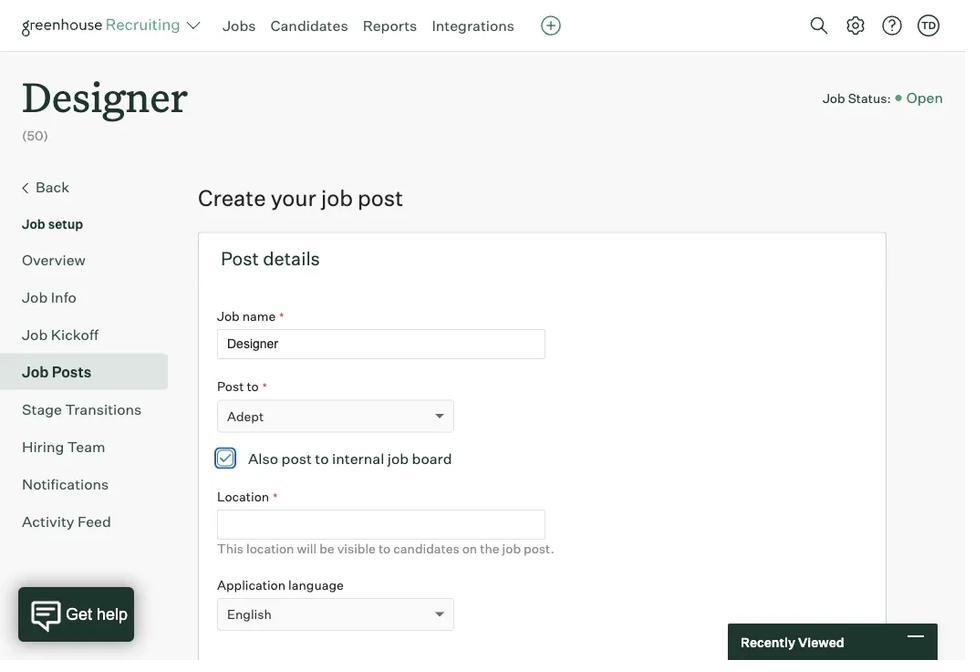 Task type: describe. For each thing, give the bounding box(es) containing it.
integrations link
[[432, 16, 515, 35]]

create your job post
[[198, 184, 404, 211]]

be
[[320, 541, 335, 557]]

back link
[[22, 176, 161, 200]]

2 horizontal spatial job
[[503, 541, 521, 557]]

viewed
[[799, 635, 845, 651]]

1 horizontal spatial to
[[315, 450, 329, 468]]

stage transitions link
[[22, 399, 161, 420]]

jobs
[[223, 16, 256, 35]]

application
[[217, 578, 286, 593]]

status:
[[849, 90, 891, 106]]

post.
[[524, 541, 555, 557]]

adept
[[227, 409, 264, 425]]

post for post details
[[221, 247, 259, 270]]

job for job name
[[217, 308, 240, 324]]

job for job setup
[[22, 216, 45, 232]]

hiring team
[[22, 438, 106, 456]]

configure image
[[845, 15, 867, 37]]

job posts link
[[22, 361, 161, 383]]

post details
[[221, 247, 320, 270]]

designer (50)
[[22, 69, 188, 144]]

recently viewed
[[741, 635, 845, 651]]

candidates
[[271, 16, 348, 35]]

recently
[[741, 635, 796, 651]]

application language
[[217, 578, 344, 593]]

location
[[246, 541, 294, 557]]

post to
[[217, 379, 259, 395]]

hiring team link
[[22, 436, 161, 458]]

greenhouse recruiting image
[[22, 15, 186, 37]]

overview
[[22, 251, 86, 269]]

job for job status:
[[823, 90, 846, 106]]

job status:
[[823, 90, 891, 106]]

this
[[217, 541, 244, 557]]

back
[[36, 178, 70, 196]]

english option
[[227, 607, 272, 623]]

jobs link
[[223, 16, 256, 35]]

job name
[[217, 308, 276, 324]]

visible
[[337, 541, 376, 557]]

0 vertical spatial job
[[321, 184, 353, 211]]

integrations
[[432, 16, 515, 35]]

feed
[[78, 513, 111, 531]]

team
[[67, 438, 106, 456]]

will
[[297, 541, 317, 557]]

open
[[907, 89, 944, 107]]

hiring
[[22, 438, 64, 456]]

job kickoff
[[22, 326, 98, 344]]

overview link
[[22, 249, 161, 271]]

td button
[[918, 15, 940, 37]]

location
[[217, 489, 269, 505]]

job for job posts
[[22, 363, 49, 381]]

board
[[412, 450, 452, 468]]

job posts
[[22, 363, 91, 381]]

adept option
[[227, 409, 264, 425]]



Task type: vqa. For each thing, say whether or not it's contained in the screenshot.
Every Time Someone Clicks On Your Link And Applies For A Job, Your Hiring Team Can Track You As A Source.
no



Task type: locate. For each thing, give the bounding box(es) containing it.
job left board
[[388, 450, 409, 468]]

job kickoff link
[[22, 324, 161, 346]]

notifications
[[22, 475, 109, 494]]

the
[[480, 541, 500, 557]]

post right also on the left of the page
[[282, 450, 312, 468]]

also post to internal job board
[[248, 450, 452, 468]]

job info link
[[22, 286, 161, 308]]

to right visible
[[379, 541, 391, 557]]

notifications link
[[22, 473, 161, 495]]

reports link
[[363, 16, 417, 35]]

to
[[247, 379, 259, 395], [315, 450, 329, 468], [379, 541, 391, 557]]

1 vertical spatial post
[[217, 379, 244, 395]]

0 vertical spatial post
[[358, 184, 404, 211]]

1 horizontal spatial post
[[358, 184, 404, 211]]

job info
[[22, 288, 77, 306]]

job left name
[[217, 308, 240, 324]]

job
[[823, 90, 846, 106], [22, 216, 45, 232], [22, 288, 48, 306], [217, 308, 240, 324], [22, 326, 48, 344], [22, 363, 49, 381]]

create
[[198, 184, 266, 211]]

1 vertical spatial post
[[282, 450, 312, 468]]

candidates
[[394, 541, 460, 557]]

activity feed link
[[22, 511, 161, 533]]

0 vertical spatial to
[[247, 379, 259, 395]]

stage transitions
[[22, 400, 142, 419]]

0 horizontal spatial to
[[247, 379, 259, 395]]

job left kickoff
[[22, 326, 48, 344]]

td
[[922, 19, 937, 31]]

setup
[[48, 216, 83, 232]]

designer link
[[22, 51, 188, 127]]

designer
[[22, 69, 188, 123]]

to up adept
[[247, 379, 259, 395]]

job for job kickoff
[[22, 326, 48, 344]]

on
[[463, 541, 478, 557]]

posts
[[52, 363, 91, 381]]

english
[[227, 607, 272, 623]]

job left "posts"
[[22, 363, 49, 381]]

candidates link
[[271, 16, 348, 35]]

None text field
[[217, 330, 546, 360], [217, 510, 546, 541], [217, 330, 546, 360], [217, 510, 546, 541]]

this location will be visible to candidates on the job post.
[[217, 541, 555, 557]]

0 horizontal spatial job
[[321, 184, 353, 211]]

2 horizontal spatial to
[[379, 541, 391, 557]]

details
[[263, 247, 320, 270]]

2 vertical spatial to
[[379, 541, 391, 557]]

post up adept
[[217, 379, 244, 395]]

job left setup
[[22, 216, 45, 232]]

reports
[[363, 16, 417, 35]]

info
[[51, 288, 77, 306]]

job setup
[[22, 216, 83, 232]]

post left details
[[221, 247, 259, 270]]

your
[[271, 184, 316, 211]]

td button
[[915, 11, 944, 40]]

search image
[[809, 15, 831, 37]]

post right your
[[358, 184, 404, 211]]

job for job info
[[22, 288, 48, 306]]

(50)
[[22, 128, 48, 144]]

language
[[289, 578, 344, 593]]

2 vertical spatial job
[[503, 541, 521, 557]]

transitions
[[65, 400, 142, 419]]

post for post to
[[217, 379, 244, 395]]

stage
[[22, 400, 62, 419]]

job left info
[[22, 288, 48, 306]]

0 horizontal spatial post
[[282, 450, 312, 468]]

0 vertical spatial post
[[221, 247, 259, 270]]

1 horizontal spatial job
[[388, 450, 409, 468]]

job right the on the bottom of the page
[[503, 541, 521, 557]]

1 vertical spatial to
[[315, 450, 329, 468]]

job
[[321, 184, 353, 211], [388, 450, 409, 468], [503, 541, 521, 557]]

name
[[243, 308, 276, 324]]

to left the internal
[[315, 450, 329, 468]]

activity
[[22, 513, 74, 531]]

also
[[248, 450, 278, 468]]

job left the 'status:'
[[823, 90, 846, 106]]

post
[[358, 184, 404, 211], [282, 450, 312, 468]]

activity feed
[[22, 513, 111, 531]]

post
[[221, 247, 259, 270], [217, 379, 244, 395]]

internal
[[332, 450, 385, 468]]

kickoff
[[51, 326, 98, 344]]

1 vertical spatial job
[[388, 450, 409, 468]]

job right your
[[321, 184, 353, 211]]



